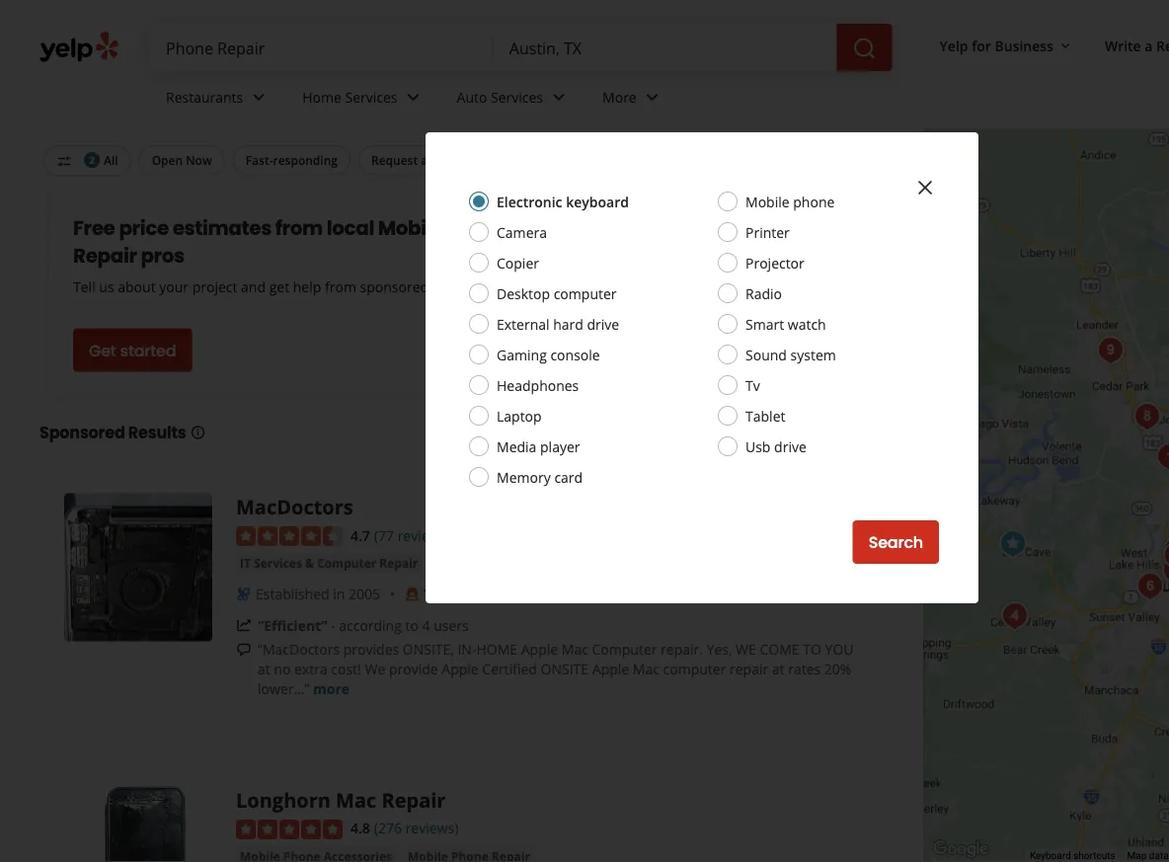 Task type: vqa. For each thing, say whether or not it's contained in the screenshot.
Onsite
yes



Task type: locate. For each thing, give the bounding box(es) containing it.
radio
[[746, 284, 782, 303]]

user actions element
[[924, 28, 1170, 67]]

mobile up printer on the top of the page
[[746, 192, 790, 211]]

reviews) inside (276 reviews) link
[[406, 819, 459, 838]]

free price estimates from local mobile phone repair pros tell us about your project and get help from sponsored businesses.
[[73, 214, 509, 296]]

filters group
[[40, 145, 637, 176]]

reviews) inside (77 reviews) link
[[398, 526, 451, 545]]

0 horizontal spatial at
[[258, 660, 270, 678]]

16 chevron down v2 image
[[1058, 38, 1074, 54]]

auto
[[457, 88, 487, 106]]

external hard drive
[[497, 315, 620, 333]]

get
[[269, 278, 290, 296]]

computer down '4.7'
[[317, 555, 377, 571]]

0 horizontal spatial phone
[[173, 39, 247, 72]]

0 vertical spatial computer
[[317, 555, 377, 571]]

1 horizontal spatial mac
[[562, 640, 589, 659]]

apple up onsite at the bottom of page
[[521, 640, 558, 659]]

4
[[422, 616, 430, 635]]

computer up hard
[[554, 284, 617, 303]]

24 chevron down v2 image inside home services link
[[402, 85, 425, 109]]

home services
[[303, 88, 398, 106]]

you
[[825, 640, 854, 659]]

0 vertical spatial mobile
[[746, 192, 790, 211]]

1 vertical spatial computer
[[663, 660, 726, 678]]

0 horizontal spatial from
[[275, 214, 323, 241]]

services for auto
[[491, 88, 543, 106]]

business
[[995, 36, 1054, 55]]

computer
[[554, 284, 617, 303], [663, 660, 726, 678]]

sound system
[[746, 345, 837, 364]]

"efficient"
[[258, 616, 327, 635]]

top
[[40, 39, 84, 72]]

2 24 chevron down v2 image from the left
[[402, 85, 425, 109]]

1 horizontal spatial from
[[325, 278, 357, 296]]

mac up onsite at the bottom of page
[[562, 640, 589, 659]]

phone
[[173, 39, 247, 72], [448, 214, 509, 241]]

mobile inside search dialog
[[746, 192, 790, 211]]

reviews) right (77
[[398, 526, 451, 545]]

printer
[[746, 223, 790, 242]]

0 vertical spatial reviews)
[[398, 526, 451, 545]]

macdoctors image
[[994, 525, 1033, 564]]

16 women owned v2 image
[[405, 586, 420, 602]]

mobile inside free price estimates from local mobile phone repair pros tell us about your project and get help from sponsored businesses.
[[378, 214, 444, 241]]

macdoctors
[[236, 493, 353, 521]]

0 vertical spatial computer
[[554, 284, 617, 303]]

a left re
[[1145, 36, 1153, 55]]

2 all
[[89, 152, 118, 168]]

1 horizontal spatial at
[[772, 660, 785, 678]]

yelp for business
[[940, 36, 1054, 55]]

0 vertical spatial drive
[[587, 315, 620, 333]]

24 chevron down v2 image inside more link
[[641, 85, 665, 109]]

apple right onsite at the bottom of page
[[593, 660, 629, 678]]

services down 4.7 star rating image in the bottom of the page
[[254, 555, 302, 571]]

from right help
[[325, 278, 357, 296]]

0 vertical spatial a
[[1145, 36, 1153, 55]]

get
[[89, 339, 116, 361]]

top 10 best phone repair near austin, texas
[[40, 39, 553, 72]]

search button
[[853, 521, 939, 564]]

"macdoctors provides onsite, in-home apple mac computer repair. yes, we come to you at no extra cost! we provide apple certified onsite apple mac computer repair at rates 20% lower…"
[[258, 640, 854, 698]]

search image
[[853, 37, 877, 60]]

4.7 star rating image
[[236, 527, 343, 546]]

in
[[333, 584, 345, 603]]

external
[[497, 315, 550, 333]]

cost!
[[331, 660, 361, 678]]

at down the come
[[772, 660, 785, 678]]

1 vertical spatial reviews)
[[406, 819, 459, 838]]

1 vertical spatial computer
[[592, 640, 657, 659]]

drive right hard
[[587, 315, 620, 333]]

at left no
[[258, 660, 270, 678]]

1 vertical spatial a
[[421, 152, 428, 168]]

reviews) right (276
[[406, 819, 459, 838]]

hard
[[553, 315, 584, 333]]

-
[[331, 616, 335, 635]]

a
[[1145, 36, 1153, 55], [421, 152, 428, 168]]

auto services
[[457, 88, 543, 106]]

provide
[[389, 660, 438, 678]]

24 chevron down v2 image right restaurants
[[247, 85, 271, 109]]

repair up us
[[73, 241, 137, 269]]

1 vertical spatial from
[[325, 278, 357, 296]]

computer down repair. at the bottom of the page
[[663, 660, 726, 678]]

& right owned
[[526, 584, 537, 603]]

2 horizontal spatial apple
[[593, 660, 629, 678]]

0 horizontal spatial services
[[254, 555, 302, 571]]

drive right 'usb'
[[775, 437, 807, 456]]

services down near
[[345, 88, 398, 106]]

0 horizontal spatial computer
[[554, 284, 617, 303]]

camera
[[497, 223, 547, 242]]

no
[[274, 660, 291, 678]]

computer inside "macdoctors provides onsite, in-home apple mac computer repair. yes, we come to you at no extra cost! we provide apple certified onsite apple mac computer repair at rates 20% lower…"
[[592, 640, 657, 659]]

rates
[[789, 660, 821, 678]]

1 horizontal spatial mobile
[[746, 192, 790, 211]]

0 horizontal spatial mobile
[[378, 214, 444, 241]]

we
[[736, 640, 757, 659]]

phone up restaurants
[[173, 39, 247, 72]]

0 vertical spatial from
[[275, 214, 323, 241]]

16 speech v2 image
[[236, 642, 252, 658]]

from left local
[[275, 214, 323, 241]]

24 chevron down v2 image right more
[[641, 85, 665, 109]]

fast-responding
[[246, 152, 338, 168]]

restaurants
[[166, 88, 243, 106]]

mobile right local
[[378, 214, 444, 241]]

we
[[365, 660, 386, 678]]

4.8
[[351, 819, 370, 838]]

1 horizontal spatial computer
[[663, 660, 726, 678]]

4 24 chevron down v2 image from the left
[[641, 85, 665, 109]]

0 vertical spatial &
[[305, 555, 314, 571]]

1 at from the left
[[258, 660, 270, 678]]

a inside write a re link
[[1145, 36, 1153, 55]]

1up repairs image
[[1158, 536, 1170, 576], [1131, 567, 1170, 607]]

map region
[[678, 0, 1170, 862]]

0 horizontal spatial &
[[305, 555, 314, 571]]

1 vertical spatial mobile
[[378, 214, 444, 241]]

0 horizontal spatial apple
[[442, 660, 479, 678]]

1 horizontal spatial apple
[[521, 640, 558, 659]]

1 vertical spatial drive
[[775, 437, 807, 456]]

1 horizontal spatial computer
[[592, 640, 657, 659]]

repair.
[[661, 640, 703, 659]]

24 chevron down v2 image down texas at the top left of page
[[547, 85, 571, 109]]

& inside button
[[305, 555, 314, 571]]

home
[[477, 640, 518, 659]]

longhorn
[[236, 786, 331, 814]]

24 chevron down v2 image down austin,
[[402, 85, 425, 109]]

rossmann repair group image
[[1158, 531, 1170, 571]]

"efficient" - according to 4 users
[[258, 616, 469, 635]]

2 horizontal spatial services
[[491, 88, 543, 106]]

services
[[345, 88, 398, 106], [491, 88, 543, 106], [254, 555, 302, 571]]

computer left repair. at the bottom of the page
[[592, 640, 657, 659]]

longhorn mac repair link
[[236, 786, 446, 814]]

1 vertical spatial phone
[[448, 214, 509, 241]]

services down texas at the top left of page
[[491, 88, 543, 106]]

20%
[[825, 660, 852, 678]]

best
[[116, 39, 168, 72]]

users
[[434, 616, 469, 635]]

(77 reviews)
[[374, 526, 451, 545]]

services inside 'link'
[[491, 88, 543, 106]]

24 chevron down v2 image inside restaurants link
[[247, 85, 271, 109]]

1 horizontal spatial services
[[345, 88, 398, 106]]

1 horizontal spatial a
[[1145, 36, 1153, 55]]

help
[[293, 278, 321, 296]]

computer
[[317, 555, 377, 571], [592, 640, 657, 659]]

24 chevron down v2 image for restaurants
[[247, 85, 271, 109]]

mac right onsite at the bottom of page
[[633, 660, 660, 678]]

started
[[120, 339, 176, 361]]

1 vertical spatial &
[[526, 584, 537, 603]]

according
[[339, 616, 402, 635]]

re
[[1157, 36, 1170, 55]]

mac up 4.8 link
[[336, 786, 377, 814]]

0 horizontal spatial a
[[421, 152, 428, 168]]

computer inside button
[[317, 555, 377, 571]]

& up established in 2005
[[305, 555, 314, 571]]

a left quote
[[421, 152, 428, 168]]

24 chevron down v2 image inside auto services 'link'
[[547, 85, 571, 109]]

mac
[[562, 640, 589, 659], [633, 660, 660, 678], [336, 786, 377, 814]]

reviews) for longhorn mac repair
[[406, 819, 459, 838]]

2 horizontal spatial mac
[[633, 660, 660, 678]]

apple
[[521, 640, 558, 659], [442, 660, 479, 678], [593, 660, 629, 678]]

0 horizontal spatial computer
[[317, 555, 377, 571]]

&
[[305, 555, 314, 571], [526, 584, 537, 603]]

memory
[[497, 468, 551, 487]]

ismashed image
[[996, 597, 1035, 636]]

24 chevron down v2 image
[[247, 85, 271, 109], [402, 85, 425, 109], [547, 85, 571, 109], [641, 85, 665, 109]]

None search field
[[150, 24, 897, 71]]

longhorn mac repair
[[236, 786, 446, 814]]

& for operated
[[526, 584, 537, 603]]

all
[[104, 152, 118, 168]]

quote
[[431, 152, 467, 168]]

mobile
[[746, 192, 790, 211], [378, 214, 444, 241]]

services inside button
[[254, 555, 302, 571]]

repair down (77 reviews)
[[380, 555, 418, 571]]

apple down in-
[[442, 660, 479, 678]]

more link
[[313, 679, 350, 698]]

1 horizontal spatial phone
[[448, 214, 509, 241]]

copier
[[497, 253, 539, 272]]

gaming console
[[497, 345, 600, 364]]

sponsored
[[360, 278, 429, 296]]

1 24 chevron down v2 image from the left
[[247, 85, 271, 109]]

repair
[[730, 660, 769, 678]]

extra
[[294, 660, 328, 678]]

16 trending v2 image
[[236, 618, 252, 634]]

4.7 link
[[351, 524, 370, 545]]

a inside "request a quote" button
[[421, 152, 428, 168]]

onsite,
[[403, 640, 454, 659]]

to
[[406, 616, 419, 635]]

google image
[[929, 837, 994, 862]]

phone up copier
[[448, 214, 509, 241]]

yelp for business button
[[932, 28, 1082, 63]]

watch
[[788, 315, 827, 333]]

free
[[73, 214, 115, 241]]

laptop
[[497, 407, 542, 425]]

sponsored results
[[40, 422, 186, 444]]

project
[[192, 278, 238, 296]]

2 vertical spatial mac
[[336, 786, 377, 814]]

3 24 chevron down v2 image from the left
[[547, 85, 571, 109]]

keyboard shortcuts button
[[1030, 849, 1116, 862]]

1 horizontal spatial &
[[526, 584, 537, 603]]

24 chevron down v2 image for auto services
[[547, 85, 571, 109]]

more
[[313, 679, 350, 698]]

desktop
[[497, 284, 550, 303]]



Task type: describe. For each thing, give the bounding box(es) containing it.
repair up (276 reviews) link
[[382, 786, 446, 814]]

gaming
[[497, 345, 547, 364]]

austin,
[[395, 39, 478, 72]]

keyboard
[[566, 192, 629, 211]]

0 vertical spatial mac
[[562, 640, 589, 659]]

0 vertical spatial phone
[[173, 39, 247, 72]]

ifix image
[[1157, 551, 1170, 591]]

about
[[118, 278, 156, 296]]

open
[[152, 152, 183, 168]]

services for home
[[345, 88, 398, 106]]

16 info v2 image
[[190, 425, 206, 440]]

ilabs image
[[1092, 331, 1131, 370]]

& for computer
[[305, 555, 314, 571]]

player
[[540, 437, 580, 456]]

certified
[[482, 660, 537, 678]]

business categories element
[[150, 71, 1170, 128]]

projector
[[746, 253, 805, 272]]

2 at from the left
[[772, 660, 785, 678]]

write a re link
[[1097, 28, 1170, 63]]

restaurants link
[[150, 71, 287, 128]]

macdoctors image
[[64, 493, 212, 642]]

headphones
[[497, 376, 579, 395]]

keyboard shortcuts
[[1030, 850, 1116, 862]]

16 info v2 image
[[869, 51, 884, 66]]

phone
[[794, 192, 835, 211]]

electronic keyboard
[[497, 192, 629, 211]]

2005
[[349, 584, 380, 603]]

keyboard
[[1030, 850, 1072, 862]]

businesses.
[[432, 278, 507, 296]]

a for request
[[421, 152, 428, 168]]

longhorn mac repair image
[[64, 786, 212, 862]]

reviews) for macdoctors
[[398, 526, 451, 545]]

yelp
[[940, 36, 969, 55]]

card
[[555, 468, 583, 487]]

write a re
[[1105, 36, 1170, 55]]

request
[[371, 152, 418, 168]]

map data 
[[1128, 850, 1170, 862]]

owned
[[479, 584, 523, 603]]

and
[[241, 278, 266, 296]]

24 chevron down v2 image for more
[[641, 85, 665, 109]]

operated
[[540, 584, 599, 603]]

2
[[89, 153, 95, 166]]

home
[[303, 88, 342, 106]]

pros
[[141, 241, 185, 269]]

request a quote
[[371, 152, 467, 168]]

a for write
[[1145, 36, 1153, 55]]

to
[[803, 640, 822, 659]]

established in 2005
[[256, 584, 380, 603]]

more
[[603, 88, 637, 106]]

(276
[[374, 819, 402, 838]]

16 filter v2 image
[[56, 154, 72, 169]]

(276 reviews) link
[[374, 817, 459, 838]]

10
[[88, 39, 112, 72]]

16 established in v2 image
[[236, 586, 252, 602]]

for
[[972, 36, 992, 55]]

computer inside "macdoctors provides onsite, in-home apple mac computer repair. yes, we come to you at no extra cost! we provide apple certified onsite apple mac computer repair at rates 20% lower…"
[[663, 660, 726, 678]]

macdoctors link
[[236, 493, 353, 521]]

more link
[[587, 71, 680, 128]]

tv
[[746, 376, 760, 395]]

smart watch
[[746, 315, 827, 333]]

4.7
[[351, 526, 370, 545]]

tablet
[[746, 407, 786, 425]]

results
[[128, 422, 186, 444]]

atx cell repair image
[[1151, 438, 1170, 477]]

your
[[159, 278, 189, 296]]

texas
[[483, 39, 553, 72]]

women-owned & operated
[[424, 584, 599, 603]]

media
[[497, 437, 537, 456]]

1 vertical spatial mac
[[633, 660, 660, 678]]

repair up 'home'
[[252, 39, 329, 72]]

services for it
[[254, 555, 302, 571]]

0 horizontal spatial mac
[[336, 786, 377, 814]]

close image
[[914, 176, 938, 200]]

(276 reviews)
[[374, 819, 459, 838]]

media player
[[497, 437, 580, 456]]

usb
[[746, 437, 771, 456]]

24 chevron down v2 image for home services
[[402, 85, 425, 109]]

it services & computer repair button
[[236, 553, 422, 573]]

in-
[[458, 640, 477, 659]]

smart
[[746, 315, 785, 333]]

free price estimates from local mobile phone repair pros image
[[705, 237, 804, 335]]

search dialog
[[0, 0, 1170, 862]]

4.8 link
[[351, 817, 370, 838]]

"macdoctors
[[258, 640, 340, 659]]

local
[[327, 214, 374, 241]]

lower…"
[[258, 679, 310, 698]]

yes,
[[707, 640, 733, 659]]

write
[[1105, 36, 1142, 55]]

computer inside search dialog
[[554, 284, 617, 303]]

now
[[186, 152, 212, 168]]

phone inside free price estimates from local mobile phone repair pros tell us about your project and get help from sponsored businesses.
[[448, 214, 509, 241]]

tell
[[73, 278, 96, 296]]

request a quote button
[[359, 145, 479, 175]]

price
[[119, 214, 169, 241]]

open now button
[[139, 145, 225, 175]]

4.8 star rating image
[[236, 820, 343, 839]]

sound
[[746, 345, 787, 364]]

repair inside it services & computer repair button
[[380, 555, 418, 571]]

(77 reviews) link
[[374, 524, 451, 545]]

women-
[[424, 584, 479, 603]]

hi-tech gadgets image
[[1128, 397, 1168, 437]]

get started
[[89, 339, 176, 361]]

repair inside free price estimates from local mobile phone repair pros tell us about your project and get help from sponsored businesses.
[[73, 241, 137, 269]]

open now
[[152, 152, 212, 168]]

1 horizontal spatial drive
[[775, 437, 807, 456]]

console
[[551, 345, 600, 364]]

established
[[256, 584, 330, 603]]

0 horizontal spatial drive
[[587, 315, 620, 333]]



